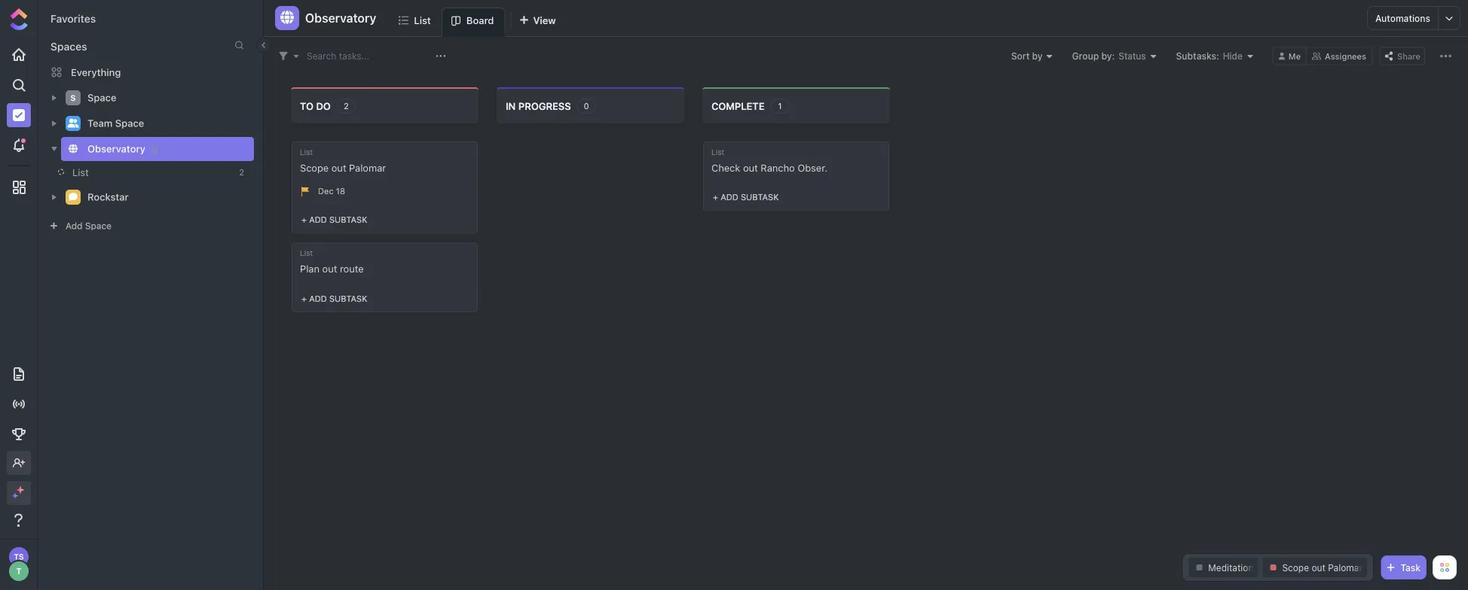 Task type: vqa. For each thing, say whether or not it's contained in the screenshot.
project 2 on the top left of page
no



Task type: locate. For each thing, give the bounding box(es) containing it.
2 right "do"
[[344, 101, 349, 111]]

comment image
[[69, 192, 78, 201]]

1 horizontal spatial list link
[[414, 8, 437, 36]]

0 horizontal spatial observatory
[[87, 143, 145, 155]]

share button
[[1380, 47, 1425, 65]]

0 vertical spatial subtask
[[741, 193, 779, 202]]

observatory down team space
[[87, 143, 145, 155]]

check
[[711, 162, 740, 173]]

2 vertical spatial subtask
[[329, 294, 367, 304]]

ts
[[14, 553, 24, 562]]

1 vertical spatial subtask
[[329, 215, 367, 225]]

me
[[1289, 52, 1301, 61]]

board link
[[466, 8, 500, 36]]

2 vertical spatial space
[[85, 221, 112, 231]]

to do
[[300, 100, 331, 112]]

list scope out palomar
[[300, 148, 386, 173]]

2 left "scope" on the top left of the page
[[239, 168, 244, 177]]

0 vertical spatial observatory
[[305, 11, 376, 25]]

0
[[584, 101, 589, 111]]

task
[[1401, 563, 1421, 574]]

list up "scope" on the top left of the page
[[300, 148, 313, 156]]

1 horizontal spatial observatory
[[305, 11, 376, 25]]

subtask
[[741, 193, 779, 202], [329, 215, 367, 225], [329, 294, 367, 304]]

+ down plan
[[301, 294, 307, 304]]

+
[[713, 193, 718, 202], [301, 215, 307, 225], [301, 294, 307, 304]]

add
[[721, 193, 738, 202], [309, 215, 327, 225], [66, 221, 83, 231], [309, 294, 327, 304]]

space up team
[[87, 92, 116, 103]]

view
[[533, 14, 556, 26]]

0 vertical spatial +
[[713, 193, 718, 202]]

subtasks: hide
[[1176, 51, 1243, 61]]

by
[[1032, 51, 1043, 61]]

status
[[1119, 51, 1146, 61]]

list link up rockstar
[[38, 161, 229, 184]]

subtask down the 18
[[329, 215, 367, 225]]

subtask down rancho
[[741, 193, 779, 202]]

+ add subtask
[[713, 193, 779, 202], [301, 215, 367, 225], [301, 294, 367, 304]]

rancho
[[761, 162, 795, 173]]

dec 18 button
[[318, 186, 349, 198]]

favorites
[[50, 12, 96, 25]]

team
[[87, 118, 113, 129]]

list inside 'list scope out palomar'
[[300, 148, 313, 156]]

list link left "board"
[[414, 8, 437, 36]]

me button
[[1273, 47, 1307, 65]]

progress
[[518, 100, 571, 112]]

list up check
[[711, 148, 724, 156]]

+ down check
[[713, 193, 718, 202]]

space right team
[[115, 118, 144, 129]]

out inside list check out rancho obser.
[[743, 162, 758, 173]]

out right plan
[[322, 263, 337, 275]]

subtask down route
[[329, 294, 367, 304]]

add down plan
[[309, 294, 327, 304]]

out up the 18
[[331, 162, 346, 173]]

1 vertical spatial observatory
[[87, 143, 145, 155]]

obser.
[[798, 162, 828, 173]]

out inside 'list scope out palomar'
[[331, 162, 346, 173]]

2 vertical spatial +
[[301, 294, 307, 304]]

space for team space
[[115, 118, 144, 129]]

list inside list check out rancho obser.
[[711, 148, 724, 156]]

dec
[[318, 186, 334, 196]]

assignees
[[1325, 52, 1366, 61]]

in
[[506, 100, 516, 112]]

2
[[344, 101, 349, 111], [239, 168, 244, 177]]

+ add subtask down check
[[713, 193, 779, 202]]

space down rockstar
[[85, 221, 112, 231]]

0 vertical spatial list link
[[414, 8, 437, 36]]

sparkle svg 1 image
[[17, 487, 24, 494]]

add down dec in the left top of the page
[[309, 215, 327, 225]]

list link
[[414, 8, 437, 36], [38, 161, 229, 184]]

do
[[316, 100, 331, 112]]

1 vertical spatial 2
[[239, 168, 244, 177]]

route
[[340, 263, 364, 275]]

0 horizontal spatial list link
[[38, 161, 229, 184]]

by:
[[1101, 51, 1115, 61]]

list
[[414, 14, 431, 26], [300, 148, 313, 156], [711, 148, 724, 156], [72, 167, 89, 178], [300, 249, 313, 258]]

t
[[16, 567, 22, 577]]

rockstar link
[[87, 185, 244, 210]]

observatory
[[305, 11, 376, 25], [87, 143, 145, 155]]

observatory up search tasks...
[[305, 11, 376, 25]]

space
[[87, 92, 116, 103], [115, 118, 144, 129], [85, 221, 112, 231]]

out right check
[[743, 162, 758, 173]]

automations
[[1375, 13, 1430, 23]]

+ add subtask down dec 18 dropdown button
[[301, 215, 367, 225]]

automations button
[[1368, 7, 1438, 29]]

0 horizontal spatial 2
[[239, 168, 244, 177]]

globe image
[[280, 11, 294, 24]]

observatory inside button
[[305, 11, 376, 25]]

+ add subtask down plan out route
[[301, 294, 367, 304]]

scope
[[300, 162, 329, 173]]

list check out rancho obser.
[[711, 148, 828, 173]]

hide
[[1223, 51, 1243, 61]]

search tasks...
[[307, 51, 369, 61]]

0 vertical spatial 2
[[344, 101, 349, 111]]

1 vertical spatial space
[[115, 118, 144, 129]]

out
[[331, 162, 346, 173], [743, 162, 758, 173], [322, 263, 337, 275]]

to
[[300, 100, 314, 112]]

complete
[[711, 100, 765, 112]]

everything link
[[38, 60, 263, 84]]

+ up plan
[[301, 215, 307, 225]]

1 vertical spatial + add subtask
[[301, 215, 367, 225]]



Task type: describe. For each thing, give the bounding box(es) containing it.
0 vertical spatial + add subtask
[[713, 193, 779, 202]]

plan
[[300, 263, 320, 275]]

1 horizontal spatial 2
[[344, 101, 349, 111]]

share
[[1397, 52, 1421, 61]]

spaces link
[[38, 40, 87, 53]]

view settings image
[[1440, 50, 1452, 62]]

list down globe icon at the top left
[[72, 167, 89, 178]]

search
[[307, 51, 336, 61]]

observatory link
[[87, 137, 244, 161]]

assignees button
[[1307, 47, 1372, 65]]

group by: status
[[1072, 51, 1146, 61]]

Search tasks... text field
[[307, 46, 432, 67]]

user group image
[[67, 119, 79, 128]]

palomar
[[349, 162, 386, 173]]

tasks...
[[339, 51, 369, 61]]

observatory button
[[299, 2, 376, 35]]

team space link
[[87, 112, 244, 136]]

add down "comment" icon
[[66, 221, 83, 231]]

team space
[[87, 118, 144, 129]]

space for add space
[[85, 221, 112, 231]]

dec 18
[[318, 186, 345, 196]]

1 vertical spatial list link
[[38, 161, 229, 184]]

s
[[71, 93, 76, 103]]

out for rancho
[[743, 162, 758, 173]]

sort by
[[1011, 51, 1043, 61]]

list left "board"
[[414, 14, 431, 26]]

globe image
[[69, 144, 78, 153]]

1 vertical spatial +
[[301, 215, 307, 225]]

2 vertical spatial + add subtask
[[301, 294, 367, 304]]

observatory for observatory button
[[305, 11, 376, 25]]

sparkle svg 2 image
[[12, 494, 18, 499]]

ts t
[[14, 553, 24, 577]]

board
[[466, 15, 494, 26]]

view settings element
[[1437, 47, 1455, 66]]

plan out route
[[300, 263, 364, 275]]

group
[[1072, 51, 1099, 61]]

sort
[[1011, 51, 1030, 61]]

favorites button
[[50, 12, 96, 25]]

add down check
[[721, 193, 738, 202]]

list up plan
[[300, 249, 313, 258]]

subtasks:
[[1176, 51, 1219, 61]]

everything
[[71, 67, 121, 78]]

spaces
[[50, 40, 87, 53]]

in progress
[[506, 100, 571, 112]]

sort by button
[[1011, 51, 1053, 61]]

out for palomar
[[331, 162, 346, 173]]

add space
[[66, 221, 112, 231]]

space link
[[87, 86, 244, 110]]

1
[[778, 101, 782, 111]]

18
[[336, 186, 345, 196]]

0 vertical spatial space
[[87, 92, 116, 103]]

view button
[[512, 8, 563, 37]]

rockstar
[[87, 192, 129, 203]]

observatory for observatory link
[[87, 143, 145, 155]]



